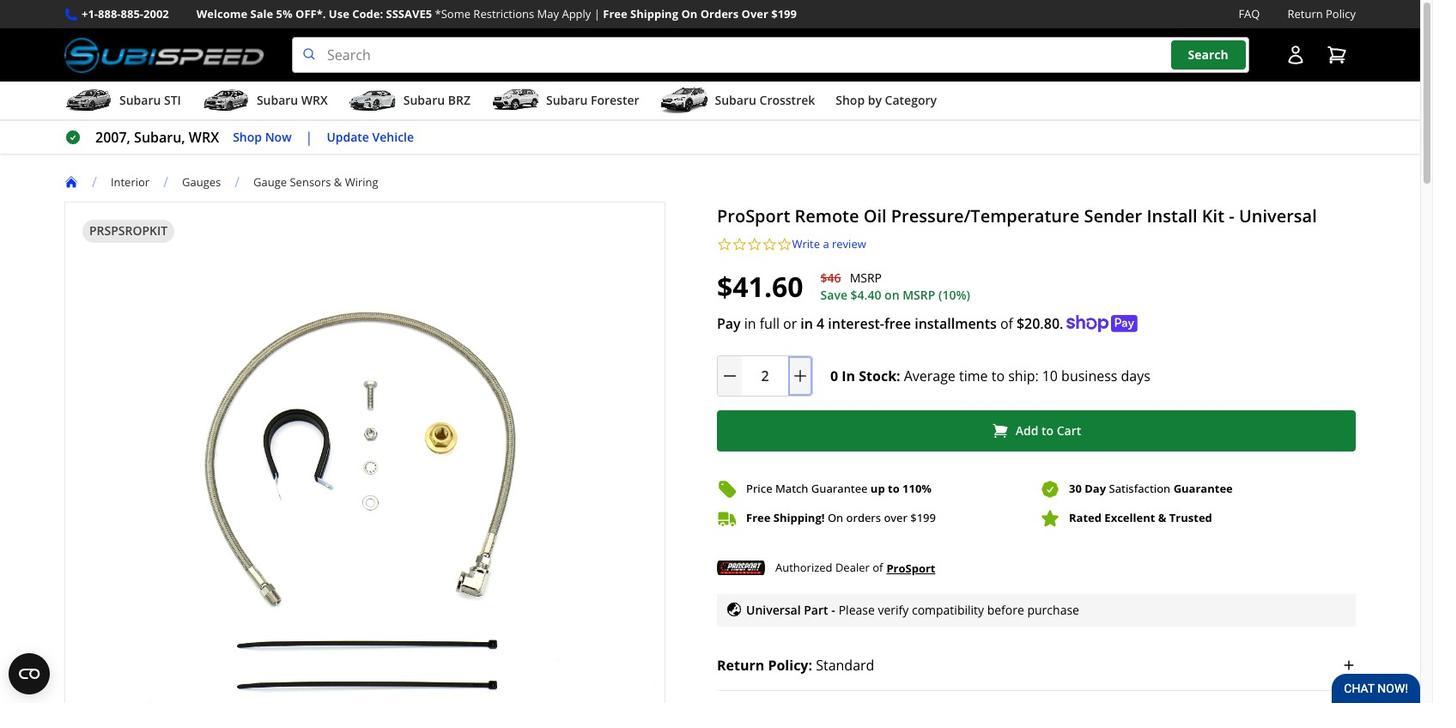 Task type: describe. For each thing, give the bounding box(es) containing it.
2002
[[143, 6, 169, 21]]

pay
[[717, 314, 741, 333]]

1 empty star image from the left
[[732, 237, 747, 252]]

open widget image
[[9, 654, 50, 695]]

subaru crosstrek button
[[660, 85, 816, 120]]

policy:
[[768, 657, 813, 676]]

save
[[821, 287, 848, 303]]

prosport image
[[717, 556, 766, 580]]

please
[[839, 602, 875, 618]]

2007,
[[95, 128, 131, 147]]

free
[[885, 314, 912, 333]]

& for excellent
[[1159, 510, 1167, 526]]

universal part - please verify compatibility before purchase
[[747, 602, 1080, 618]]

apply
[[562, 6, 591, 21]]

prosport link
[[887, 559, 936, 578]]

pressure/temperature
[[892, 205, 1080, 228]]

shop for shop by category
[[836, 92, 865, 108]]

/ for gauge sensors & wiring
[[235, 173, 240, 192]]

shop now link
[[233, 128, 292, 147]]

orders
[[847, 510, 882, 526]]

trusted
[[1170, 510, 1213, 526]]

.
[[1060, 314, 1064, 333]]

shop for shop now
[[233, 129, 262, 145]]

0 horizontal spatial universal
[[747, 602, 801, 618]]

0 horizontal spatial msrp
[[850, 270, 882, 286]]

off*.
[[296, 6, 326, 21]]

$41.60
[[717, 268, 804, 305]]

subaru for subaru crosstrek
[[715, 92, 757, 108]]

/ for gauges
[[163, 173, 168, 192]]

0 vertical spatial free
[[603, 6, 628, 21]]

a subaru wrx thumbnail image image
[[202, 88, 250, 114]]

authorized
[[776, 560, 833, 576]]

$4.40
[[851, 287, 882, 303]]

pay in full or in 4 interest-free installments of $20.80 .
[[717, 314, 1064, 333]]

welcome
[[197, 6, 248, 21]]

full
[[760, 314, 780, 333]]

rated
[[1070, 510, 1102, 526]]

excellent
[[1105, 510, 1156, 526]]

subaru forester button
[[491, 85, 640, 120]]

interior link down 2007,
[[111, 174, 150, 190]]

up
[[871, 481, 885, 497]]

decrement image
[[722, 367, 739, 385]]

10
[[1043, 367, 1058, 385]]

remote
[[795, 205, 860, 228]]

shipping!
[[774, 510, 825, 526]]

shop now
[[233, 129, 292, 145]]

a
[[823, 236, 830, 252]]

subaru sti
[[119, 92, 181, 108]]

update
[[327, 129, 369, 145]]

installments
[[915, 314, 997, 333]]

shop by category button
[[836, 85, 937, 120]]

0 in stock: average time to ship: 10 business days
[[831, 367, 1151, 385]]

install
[[1147, 205, 1198, 228]]

prspsropkit
[[89, 223, 168, 239]]

2 empty star image from the left
[[778, 237, 793, 252]]

a subaru sti thumbnail image image
[[64, 88, 113, 114]]

update vehicle button
[[327, 128, 414, 147]]

5%
[[276, 6, 293, 21]]

increment image
[[792, 367, 809, 385]]

now
[[265, 129, 292, 145]]

match
[[776, 481, 809, 497]]

1 guarantee from the left
[[812, 481, 868, 497]]

gauge sensors & wiring
[[254, 174, 379, 190]]

business
[[1062, 367, 1118, 385]]

forester
[[591, 92, 640, 108]]

sssave5
[[386, 6, 432, 21]]

kit
[[1203, 205, 1225, 228]]

a subaru forester thumbnail image image
[[491, 88, 540, 114]]

interior link down 2007, subaru, wrx
[[111, 174, 163, 190]]

wiring
[[345, 174, 379, 190]]

button image
[[1286, 45, 1307, 65]]

shop by category
[[836, 92, 937, 108]]

return policy link
[[1288, 5, 1357, 23]]

1 horizontal spatial msrp
[[903, 287, 936, 303]]

return for return policy
[[1288, 6, 1324, 21]]

faq
[[1239, 6, 1261, 21]]

crosstrek
[[760, 92, 816, 108]]

search input field
[[292, 37, 1250, 73]]

price
[[747, 481, 773, 497]]

1 empty star image from the left
[[717, 237, 732, 252]]

0 vertical spatial $199
[[772, 6, 797, 21]]

gauge
[[254, 174, 287, 190]]

average
[[904, 367, 956, 385]]

30
[[1070, 481, 1082, 497]]

+1-
[[82, 6, 98, 21]]

subaru for subaru forester
[[546, 92, 588, 108]]

verify
[[878, 602, 909, 618]]

0 horizontal spatial prosport
[[717, 205, 791, 228]]

standard
[[816, 657, 875, 676]]

price match guarantee up to 110%
[[747, 481, 932, 497]]

1 horizontal spatial of
[[1001, 314, 1014, 333]]

subaru wrx button
[[202, 85, 328, 120]]

add to cart button
[[717, 410, 1357, 452]]

on
[[885, 287, 900, 303]]

subaru for subaru sti
[[119, 92, 161, 108]]

vehicle
[[372, 129, 414, 145]]

category
[[885, 92, 937, 108]]

subaru crosstrek
[[715, 92, 816, 108]]

0 horizontal spatial wrx
[[189, 128, 219, 147]]

0 horizontal spatial |
[[305, 128, 313, 147]]

authorized dealer of prosport
[[776, 560, 936, 576]]

+1-888-885-2002 link
[[82, 5, 169, 23]]

1 horizontal spatial -
[[1230, 205, 1235, 228]]

compatibility
[[912, 602, 985, 618]]

shop pay image
[[1067, 315, 1139, 332]]

1 vertical spatial -
[[832, 602, 836, 618]]

& for sensors
[[334, 174, 342, 190]]

wrx inside subaru wrx dropdown button
[[301, 92, 328, 108]]

to inside button
[[1042, 423, 1054, 439]]

1 horizontal spatial free
[[747, 510, 771, 526]]



Task type: vqa. For each thing, say whether or not it's contained in the screenshot.
Select... ICON
no



Task type: locate. For each thing, give the bounding box(es) containing it.
prosport inside "authorized dealer of prosport"
[[887, 561, 936, 576]]

prosport up universal part - please verify compatibility before purchase
[[887, 561, 936, 576]]

write a review
[[793, 236, 867, 252]]

ship:
[[1009, 367, 1039, 385]]

subaru for subaru brz
[[404, 92, 445, 108]]

gauges link left the "gauge" on the top
[[182, 174, 235, 190]]

of inside "authorized dealer of prosport"
[[873, 560, 884, 576]]

to right up
[[888, 481, 900, 497]]

1 in from the left
[[745, 314, 757, 333]]

1 vertical spatial universal
[[747, 602, 801, 618]]

| right now at the top
[[305, 128, 313, 147]]

shop inside shop by category dropdown button
[[836, 92, 865, 108]]

part
[[804, 602, 829, 618]]

may
[[537, 6, 559, 21]]

subaru inside subaru sti dropdown button
[[119, 92, 161, 108]]

-
[[1230, 205, 1235, 228], [832, 602, 836, 618]]

gauges link
[[182, 174, 235, 190], [182, 174, 221, 190]]

write a review link
[[793, 236, 867, 252]]

sender
[[1085, 205, 1143, 228]]

msrp
[[850, 270, 882, 286], [903, 287, 936, 303]]

guarantee
[[812, 481, 868, 497], [1174, 481, 1234, 497]]

0 horizontal spatial $199
[[772, 6, 797, 21]]

0 horizontal spatial shop
[[233, 129, 262, 145]]

in left 4
[[801, 314, 814, 333]]

guarantee up trusted
[[1174, 481, 1234, 497]]

subaru,
[[134, 128, 185, 147]]

of left $20.80
[[1001, 314, 1014, 333]]

on
[[682, 6, 698, 21], [828, 510, 844, 526]]

return for return policy: standard
[[717, 657, 765, 676]]

1 vertical spatial return
[[717, 657, 765, 676]]

1 / from the left
[[92, 173, 97, 192]]

1 horizontal spatial $199
[[911, 510, 936, 526]]

888-
[[98, 6, 121, 21]]

subaru inside subaru brz dropdown button
[[404, 92, 445, 108]]

over
[[884, 510, 908, 526]]

wrx up update
[[301, 92, 328, 108]]

0 horizontal spatial to
[[888, 481, 900, 497]]

$199 right over
[[772, 6, 797, 21]]

a subaru brz thumbnail image image
[[349, 88, 397, 114]]

return left policy
[[1288, 6, 1324, 21]]

home image
[[64, 175, 78, 189]]

msrp up $4.40
[[850, 270, 882, 286]]

3 subaru from the left
[[404, 92, 445, 108]]

0 vertical spatial to
[[992, 367, 1005, 385]]

/ left the "gauge" on the top
[[235, 173, 240, 192]]

1 horizontal spatial wrx
[[301, 92, 328, 108]]

1 horizontal spatial guarantee
[[1174, 481, 1234, 497]]

1 vertical spatial free
[[747, 510, 771, 526]]

empty star image
[[717, 237, 732, 252], [778, 237, 793, 252]]

free down price
[[747, 510, 771, 526]]

cart
[[1057, 423, 1082, 439]]

2 vertical spatial to
[[888, 481, 900, 497]]

1 vertical spatial of
[[873, 560, 884, 576]]

code:
[[352, 6, 383, 21]]

4 subaru from the left
[[546, 92, 588, 108]]

& left trusted
[[1159, 510, 1167, 526]]

policy
[[1327, 6, 1357, 21]]

shipping
[[631, 6, 679, 21]]

0 vertical spatial shop
[[836, 92, 865, 108]]

sensors
[[290, 174, 331, 190]]

prosport up $41.60
[[717, 205, 791, 228]]

shop inside shop now link
[[233, 129, 262, 145]]

&
[[334, 174, 342, 190], [1159, 510, 1167, 526]]

subaru
[[119, 92, 161, 108], [257, 92, 298, 108], [404, 92, 445, 108], [546, 92, 588, 108], [715, 92, 757, 108]]

return policy: standard
[[717, 657, 875, 676]]

free shipping! on orders over $199
[[747, 510, 936, 526]]

universal left 'part'
[[747, 602, 801, 618]]

1 horizontal spatial in
[[801, 314, 814, 333]]

wrx down a subaru wrx thumbnail image
[[189, 128, 219, 147]]

prosport remote oil pressure/temperature sender install kit  - universal
[[717, 205, 1318, 228]]

gauges link down subaru,
[[182, 174, 221, 190]]

4
[[817, 314, 825, 333]]

rated excellent & trusted
[[1070, 510, 1213, 526]]

free
[[603, 6, 628, 21], [747, 510, 771, 526]]

to right add
[[1042, 423, 1054, 439]]

1 vertical spatial wrx
[[189, 128, 219, 147]]

of right dealer
[[873, 560, 884, 576]]

guarantee up free shipping! on orders over $199
[[812, 481, 868, 497]]

0 horizontal spatial -
[[832, 602, 836, 618]]

write
[[793, 236, 821, 252]]

30 day satisfaction guarantee
[[1070, 481, 1234, 497]]

time
[[960, 367, 989, 385]]

subaru inside "subaru crosstrek" dropdown button
[[715, 92, 757, 108]]

1 vertical spatial shop
[[233, 129, 262, 145]]

*some
[[435, 6, 471, 21]]

subispeed logo image
[[64, 37, 265, 73]]

1 horizontal spatial shop
[[836, 92, 865, 108]]

1 vertical spatial to
[[1042, 423, 1054, 439]]

gauge sensors & wiring link
[[254, 174, 392, 190], [254, 174, 379, 190]]

2 / from the left
[[163, 173, 168, 192]]

a subaru crosstrek thumbnail image image
[[660, 88, 708, 114]]

wrx
[[301, 92, 328, 108], [189, 128, 219, 147]]

1 vertical spatial |
[[305, 128, 313, 147]]

dealer
[[836, 560, 870, 576]]

& left the wiring
[[334, 174, 342, 190]]

subaru left sti
[[119, 92, 161, 108]]

0 horizontal spatial empty star image
[[717, 237, 732, 252]]

1 horizontal spatial universal
[[1240, 205, 1318, 228]]

1 horizontal spatial /
[[163, 173, 168, 192]]

$46 msrp save $4.40 on msrp (10%)
[[821, 270, 971, 303]]

2007, subaru, wrx
[[95, 128, 219, 147]]

0 horizontal spatial free
[[603, 6, 628, 21]]

return left "policy:"
[[717, 657, 765, 676]]

/ for interior
[[92, 173, 97, 192]]

in
[[745, 314, 757, 333], [801, 314, 814, 333]]

1 vertical spatial on
[[828, 510, 844, 526]]

(10%)
[[939, 287, 971, 303]]

1 horizontal spatial empty star image
[[778, 237, 793, 252]]

empty star image up $41.60
[[717, 237, 732, 252]]

over
[[742, 6, 769, 21]]

0 horizontal spatial on
[[682, 6, 698, 21]]

$199 right 'over'
[[911, 510, 936, 526]]

3 empty star image from the left
[[763, 237, 778, 252]]

empty star image left a
[[778, 237, 793, 252]]

search
[[1189, 47, 1229, 63]]

1 horizontal spatial on
[[828, 510, 844, 526]]

subaru left crosstrek
[[715, 92, 757, 108]]

1 horizontal spatial |
[[594, 6, 600, 21]]

None number field
[[717, 355, 814, 397]]

2 guarantee from the left
[[1174, 481, 1234, 497]]

0 vertical spatial &
[[334, 174, 342, 190]]

2 horizontal spatial to
[[1042, 423, 1054, 439]]

faq link
[[1239, 5, 1261, 23]]

0 vertical spatial wrx
[[301, 92, 328, 108]]

- right 'part'
[[832, 602, 836, 618]]

subaru left brz
[[404, 92, 445, 108]]

1 subaru from the left
[[119, 92, 161, 108]]

5 subaru from the left
[[715, 92, 757, 108]]

0
[[831, 367, 839, 385]]

1 horizontal spatial to
[[992, 367, 1005, 385]]

0 horizontal spatial &
[[334, 174, 342, 190]]

0 horizontal spatial return
[[717, 657, 765, 676]]

0 vertical spatial return
[[1288, 6, 1324, 21]]

days
[[1122, 367, 1151, 385]]

welcome sale 5% off*. use code: sssave5 *some restrictions may apply | free shipping on orders over $199
[[197, 6, 797, 21]]

885-
[[121, 6, 143, 21]]

0 horizontal spatial of
[[873, 560, 884, 576]]

return policy
[[1288, 6, 1357, 21]]

stock:
[[859, 367, 901, 385]]

by
[[868, 92, 882, 108]]

2 in from the left
[[801, 314, 814, 333]]

msrp right on
[[903, 287, 936, 303]]

subaru left 'forester' at top
[[546, 92, 588, 108]]

2 subaru from the left
[[257, 92, 298, 108]]

free right apply
[[603, 6, 628, 21]]

|
[[594, 6, 600, 21], [305, 128, 313, 147]]

- right kit
[[1230, 205, 1235, 228]]

shop
[[836, 92, 865, 108], [233, 129, 262, 145]]

110%
[[903, 481, 932, 497]]

0 horizontal spatial in
[[745, 314, 757, 333]]

1 horizontal spatial prosport
[[887, 561, 936, 576]]

gauges
[[182, 174, 221, 190]]

0 vertical spatial prosport
[[717, 205, 791, 228]]

shop left now at the top
[[233, 129, 262, 145]]

0 vertical spatial on
[[682, 6, 698, 21]]

update vehicle
[[327, 129, 414, 145]]

1 vertical spatial prosport
[[887, 561, 936, 576]]

to right time
[[992, 367, 1005, 385]]

add to cart
[[1016, 423, 1082, 439]]

0 vertical spatial of
[[1001, 314, 1014, 333]]

2 horizontal spatial /
[[235, 173, 240, 192]]

subaru inside subaru forester dropdown button
[[546, 92, 588, 108]]

universal
[[1240, 205, 1318, 228], [747, 602, 801, 618]]

0 horizontal spatial /
[[92, 173, 97, 192]]

oil
[[864, 205, 887, 228]]

3 / from the left
[[235, 173, 240, 192]]

0 vertical spatial |
[[594, 6, 600, 21]]

review
[[833, 236, 867, 252]]

sale
[[250, 6, 273, 21]]

1 horizontal spatial return
[[1288, 6, 1324, 21]]

or
[[784, 314, 798, 333]]

1 vertical spatial $199
[[911, 510, 936, 526]]

subaru inside subaru wrx dropdown button
[[257, 92, 298, 108]]

subaru wrx
[[257, 92, 328, 108]]

shop left by
[[836, 92, 865, 108]]

0 horizontal spatial guarantee
[[812, 481, 868, 497]]

0 vertical spatial -
[[1230, 205, 1235, 228]]

subaru up now at the top
[[257, 92, 298, 108]]

universal right kit
[[1240, 205, 1318, 228]]

/ left gauges
[[163, 173, 168, 192]]

2 empty star image from the left
[[747, 237, 763, 252]]

+1-888-885-2002
[[82, 6, 169, 21]]

empty star image
[[732, 237, 747, 252], [747, 237, 763, 252], [763, 237, 778, 252]]

/ right home image
[[92, 173, 97, 192]]

subaru brz button
[[349, 85, 471, 120]]

interior link
[[111, 174, 163, 190], [111, 174, 150, 190]]

1 horizontal spatial &
[[1159, 510, 1167, 526]]

subaru for subaru wrx
[[257, 92, 298, 108]]

in left the full
[[745, 314, 757, 333]]

| right apply
[[594, 6, 600, 21]]

1 vertical spatial &
[[1159, 510, 1167, 526]]

0 vertical spatial universal
[[1240, 205, 1318, 228]]

satisfaction
[[1110, 481, 1171, 497]]



